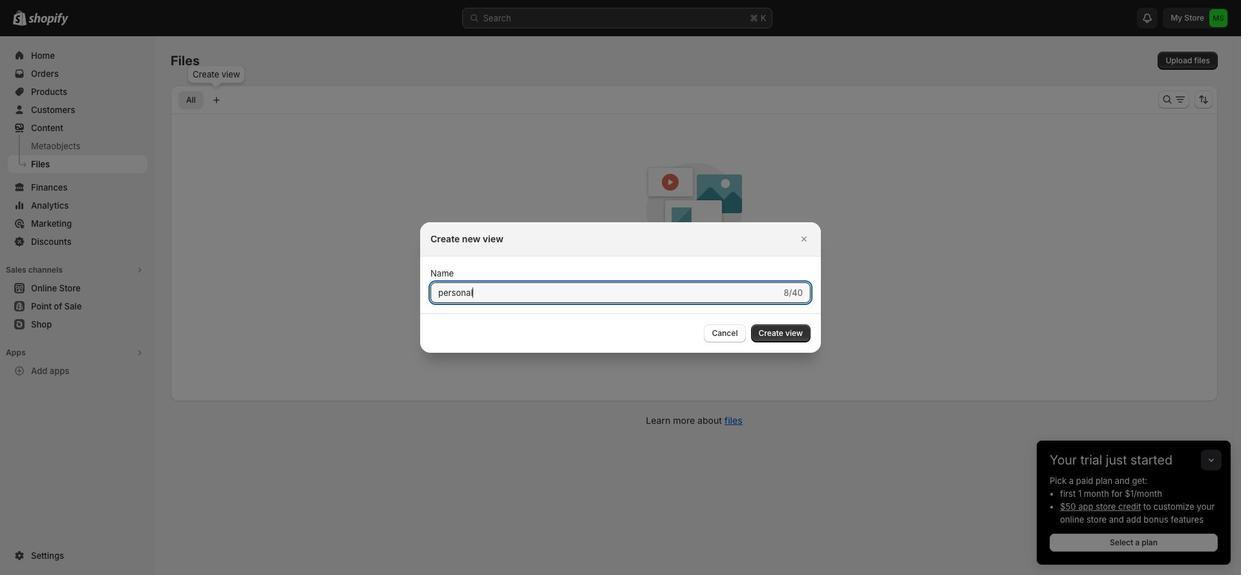 Task type: locate. For each thing, give the bounding box(es) containing it.
None text field
[[431, 283, 781, 303]]

shopify image
[[28, 13, 69, 26]]

dialog
[[0, 222, 1242, 353]]



Task type: vqa. For each thing, say whether or not it's contained in the screenshot.
customers
no



